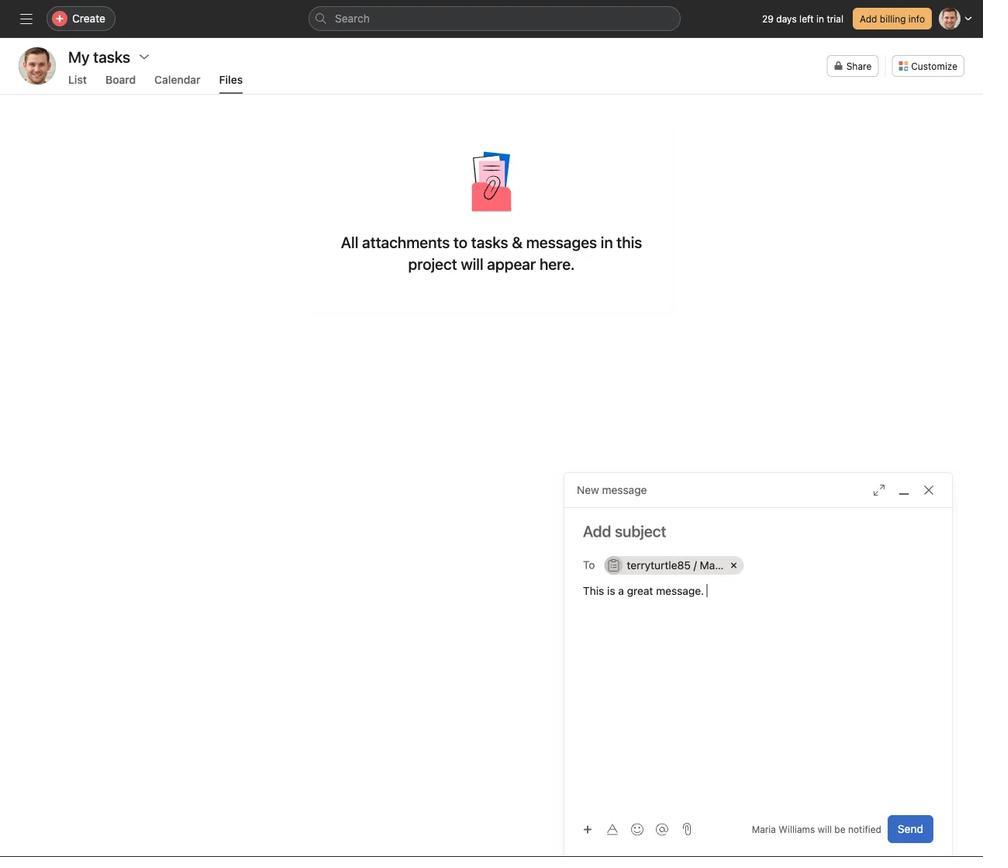 Task type: locate. For each thing, give the bounding box(es) containing it.
board
[[106, 73, 136, 86]]

in inside all attachments to tasks & messages in this project will appear here.
[[601, 233, 614, 251]]

will
[[461, 255, 484, 273], [818, 824, 833, 835]]

0 vertical spatial will
[[461, 255, 484, 273]]

will left be
[[818, 824, 833, 835]]

tt
[[30, 59, 45, 73]]

create
[[72, 12, 105, 25]]

dialog
[[565, 473, 953, 857]]

notified
[[849, 824, 882, 835]]

calendar link
[[155, 73, 201, 94]]

29
[[763, 13, 774, 24]]

in right left
[[817, 13, 825, 24]]

my tasks
[[68, 47, 130, 66]]

maria
[[700, 559, 728, 572], [752, 824, 777, 835]]

in
[[817, 13, 825, 24], [601, 233, 614, 251]]

left
[[800, 13, 815, 24]]

files
[[219, 73, 243, 86]]

maria right /
[[700, 559, 728, 572]]

toolbar
[[577, 818, 677, 841]]

show options image
[[138, 50, 151, 63]]

info
[[909, 13, 926, 24]]

terryturtle85 / maria 1:1 row
[[605, 556, 931, 579]]

trial
[[827, 13, 844, 24]]

1 horizontal spatial will
[[818, 824, 833, 835]]

add billing info
[[860, 13, 926, 24]]

this
[[584, 585, 605, 597]]

/
[[694, 559, 697, 572]]

will down to
[[461, 255, 484, 273]]

1 vertical spatial in
[[601, 233, 614, 251]]

new message
[[577, 484, 648, 497]]

0 horizontal spatial in
[[601, 233, 614, 251]]

appear here.
[[487, 255, 575, 273]]

dialog containing new message
[[565, 473, 953, 857]]

list
[[68, 73, 87, 86]]

tasks
[[472, 233, 509, 251]]

project
[[409, 255, 458, 273]]

29 days left in trial
[[763, 13, 844, 24]]

maria left the "williams"
[[752, 824, 777, 835]]

is
[[608, 585, 616, 597]]

files link
[[219, 73, 243, 94]]

1 vertical spatial maria
[[752, 824, 777, 835]]

create button
[[47, 6, 116, 31]]

this
[[617, 233, 643, 251]]

0 horizontal spatial will
[[461, 255, 484, 273]]

days
[[777, 13, 797, 24]]

add billing info button
[[854, 8, 933, 29]]

0 horizontal spatial maria
[[700, 559, 728, 572]]

0 vertical spatial maria
[[700, 559, 728, 572]]

close image
[[923, 484, 936, 497]]

search list box
[[309, 6, 681, 31]]

in left the this
[[601, 233, 614, 251]]

1 vertical spatial will
[[818, 824, 833, 835]]

1 horizontal spatial in
[[817, 13, 825, 24]]

tt button
[[19, 47, 56, 85]]

attachments
[[362, 233, 450, 251]]

customize
[[912, 61, 958, 71]]

to
[[584, 558, 596, 571]]



Task type: describe. For each thing, give the bounding box(es) containing it.
expand popout to full screen image
[[874, 484, 886, 497]]

add
[[860, 13, 878, 24]]

emoji image
[[632, 824, 644, 836]]

board link
[[106, 73, 136, 94]]

williams
[[779, 824, 816, 835]]

will inside all attachments to tasks & messages in this project will appear here.
[[461, 255, 484, 273]]

expand sidebar image
[[20, 12, 33, 25]]

1 horizontal spatial maria
[[752, 824, 777, 835]]

list link
[[68, 73, 87, 94]]

send button
[[888, 816, 934, 843]]

at mention image
[[656, 824, 669, 836]]

maria inside cell
[[700, 559, 728, 572]]

0 vertical spatial in
[[817, 13, 825, 24]]

search
[[335, 12, 370, 25]]

messages
[[527, 233, 598, 251]]

great
[[628, 585, 654, 597]]

terryturtle85
[[627, 559, 691, 572]]

message.
[[657, 585, 705, 597]]

&
[[512, 233, 523, 251]]

billing
[[881, 13, 907, 24]]

send
[[898, 823, 924, 836]]

calendar
[[155, 73, 201, 86]]

1:1
[[731, 559, 744, 572]]

share
[[847, 61, 872, 71]]

customize button
[[893, 55, 965, 77]]

formatting image
[[607, 824, 619, 836]]

toolbar inside dialog
[[577, 818, 677, 841]]

will inside dialog
[[818, 824, 833, 835]]

minimize image
[[899, 484, 911, 497]]

Add subject text field
[[565, 521, 953, 542]]

insert an object image
[[584, 825, 593, 835]]

share button
[[828, 55, 879, 77]]

all attachments to tasks & messages in this project will appear here.
[[341, 233, 643, 273]]

all
[[341, 233, 359, 251]]

this is a great message.
[[584, 585, 708, 597]]

search button
[[309, 6, 681, 31]]

terryturtle85 / maria 1:1 cell
[[605, 556, 745, 575]]

be
[[835, 824, 846, 835]]

maria williams will be notified
[[752, 824, 882, 835]]

a
[[619, 585, 625, 597]]

to
[[454, 233, 468, 251]]

terryturtle85 / maria 1:1
[[627, 559, 744, 572]]



Task type: vqa. For each thing, say whether or not it's contained in the screenshot.
2nd Seven from the bottom
no



